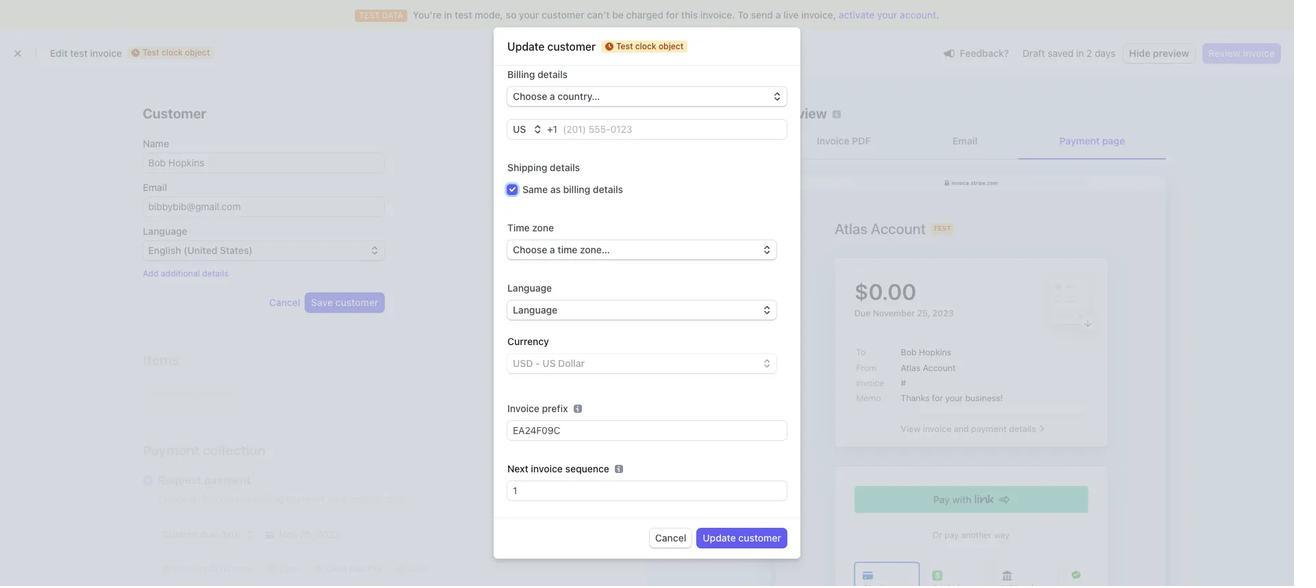 Task type: locate. For each thing, give the bounding box(es) containing it.
invoice left prefix
[[508, 403, 540, 415]]

1 vertical spatial update customer
[[703, 532, 782, 544]]

0 horizontal spatial in
[[444, 9, 453, 21]]

toolbar
[[157, 561, 505, 587]]

update customer button
[[698, 529, 787, 548]]

review invoice
[[1209, 47, 1276, 59]]

language up currency
[[513, 304, 558, 316]]

a
[[776, 9, 781, 21], [550, 90, 555, 102], [550, 244, 555, 256], [341, 493, 346, 505]]

0 vertical spatial invoice
[[817, 135, 850, 147]]

2 choose from the top
[[513, 244, 548, 256]]

payment
[[1060, 135, 1100, 147], [143, 443, 200, 458]]

details
[[538, 69, 568, 80], [550, 162, 580, 173], [593, 184, 624, 195], [202, 269, 229, 279]]

choose inside dropdown button
[[513, 244, 548, 256]]

payment up request
[[143, 443, 200, 458]]

update customer
[[508, 40, 596, 53], [703, 532, 782, 544]]

test clock object for edit test invoice
[[143, 47, 210, 58]]

1 horizontal spatial update
[[703, 532, 736, 544]]

send
[[751, 9, 774, 21]]

test clock object down 'charged'
[[617, 41, 684, 51]]

test clock object for update customer
[[617, 41, 684, 51]]

date right specific
[[386, 493, 406, 505]]

1 vertical spatial language
[[508, 282, 552, 294]]

choose down time zone at the left top
[[513, 244, 548, 256]]

1 vertical spatial date
[[220, 529, 240, 541]]

clock
[[636, 41, 657, 51], [162, 47, 183, 58]]

0 horizontal spatial date
[[220, 529, 240, 541]]

choose a time zone…
[[513, 244, 610, 256]]

2
[[1087, 47, 1093, 59]]

time
[[558, 244, 578, 256]]

to
[[738, 9, 749, 21]]

0 vertical spatial email
[[953, 135, 978, 147]]

2 vertical spatial language
[[513, 304, 558, 316]]

name
[[143, 138, 169, 149]]

payment
[[204, 474, 251, 486], [287, 493, 325, 505]]

pdf
[[853, 135, 871, 147]]

same
[[523, 184, 548, 195]]

0 horizontal spatial test clock object
[[143, 47, 210, 58]]

date
[[386, 493, 406, 505], [220, 529, 240, 541]]

1 horizontal spatial test
[[617, 41, 633, 51]]

update customer inside button
[[703, 532, 782, 544]]

0 horizontal spatial invoice
[[508, 403, 540, 415]]

object up customer
[[185, 47, 210, 58]]

1 vertical spatial invoice
[[508, 403, 540, 415]]

email down name
[[143, 182, 167, 193]]

cash app pay
[[327, 564, 382, 574]]

a inside choose a country… 'dropdown button'
[[550, 90, 555, 102]]

payment for payment page
[[1060, 135, 1100, 147]]

prefix
[[542, 403, 568, 415]]

transfer
[[220, 564, 253, 574]]

a right on
[[341, 493, 346, 505]]

1 horizontal spatial invoice
[[817, 135, 850, 147]]

clock down 'charged'
[[636, 41, 657, 51]]

test clock object
[[617, 41, 684, 51], [143, 47, 210, 58]]

draft saved in 2 days
[[1023, 47, 1116, 59]]

1 vertical spatial email
[[143, 182, 167, 193]]

additional
[[161, 269, 200, 279]]

a left country… on the top left of the page
[[550, 90, 555, 102]]

0 vertical spatial language
[[143, 225, 187, 237]]

language down choose a time zone…
[[508, 282, 552, 294]]

email up 'invoice.stripe.com'
[[953, 135, 978, 147]]

payment left on
[[287, 493, 325, 505]]

update
[[508, 40, 545, 53], [703, 532, 736, 544]]

nov 25, 2023 button
[[260, 526, 346, 545]]

payment left page
[[1060, 135, 1100, 147]]

2 svg image from the left
[[266, 531, 274, 539]]

details up same as billing details
[[550, 162, 580, 173]]

details right additional
[[202, 269, 229, 279]]

in
[[444, 9, 453, 21], [1077, 47, 1085, 59]]

svg image
[[246, 531, 254, 539], [266, 531, 274, 539]]

invoice right an
[[203, 493, 234, 505]]

0 horizontal spatial object
[[185, 47, 210, 58]]

details right billing
[[593, 184, 624, 195]]

0 horizontal spatial payment
[[204, 474, 251, 486]]

add
[[143, 269, 159, 279]]

svg image left nov
[[266, 531, 274, 539]]

add additional details button
[[143, 269, 229, 280]]

so
[[506, 9, 517, 21]]

shipping
[[508, 162, 548, 173]]

in right you're
[[444, 9, 453, 21]]

ach credit transfer
[[174, 564, 253, 574]]

payment collection
[[143, 443, 266, 458]]

be
[[613, 9, 624, 21]]

svg image up "transfer"
[[246, 531, 254, 539]]

svg image inside 'custom due date' popup button
[[246, 531, 254, 539]]

object for update customer
[[659, 41, 684, 51]]

payment down collection
[[204, 474, 251, 486]]

mode,
[[475, 9, 504, 21]]

tab list containing invoice pdf
[[776, 123, 1167, 160]]

requesting
[[237, 493, 284, 505]]

your right activate
[[878, 9, 898, 21]]

tab list
[[776, 123, 1167, 160]]

0 horizontal spatial update customer
[[508, 40, 596, 53]]

1 horizontal spatial payment
[[287, 493, 325, 505]]

invoice
[[90, 47, 122, 59], [1244, 47, 1276, 59], [531, 463, 563, 475], [203, 493, 234, 505]]

test
[[455, 9, 473, 21], [70, 47, 88, 59]]

0 horizontal spatial your
[[519, 9, 539, 21]]

test clock object up customer
[[143, 47, 210, 58]]

a inside request payment create an invoice requesting payment on a specific date
[[341, 493, 346, 505]]

same as billing details
[[523, 184, 624, 195]]

test right edit
[[70, 47, 88, 59]]

0 horizontal spatial test
[[143, 47, 159, 58]]

0 vertical spatial update customer
[[508, 40, 596, 53]]

language
[[143, 225, 187, 237], [508, 282, 552, 294], [513, 304, 558, 316]]

invoice for invoice pdf
[[817, 135, 850, 147]]

0 horizontal spatial svg image
[[246, 531, 254, 539]]

invoice inside request payment create an invoice requesting payment on a specific date
[[203, 493, 234, 505]]

nov
[[279, 529, 297, 541]]

invoice inside tab list
[[817, 135, 850, 147]]

1 horizontal spatial svg image
[[266, 531, 274, 539]]

a left 'live' at the right of the page
[[776, 9, 781, 21]]

date right due
[[220, 529, 240, 541]]

1 horizontal spatial cancel
[[656, 532, 687, 544]]

0 horizontal spatial payment
[[143, 443, 200, 458]]

remove ach credit transfer image
[[162, 565, 170, 573]]

Invoice prefix text field
[[508, 421, 787, 441]]

2 your from the left
[[878, 9, 898, 21]]

your
[[519, 9, 539, 21], [878, 9, 898, 21]]

None text field
[[508, 482, 787, 501]]

0 horizontal spatial cancel button
[[269, 296, 300, 310]]

sequence
[[566, 463, 610, 475]]

0 horizontal spatial update
[[508, 40, 545, 53]]

object down for
[[659, 41, 684, 51]]

1 vertical spatial payment
[[287, 493, 325, 505]]

1 vertical spatial update
[[703, 532, 736, 544]]

1 vertical spatial in
[[1077, 47, 1085, 59]]

0 horizontal spatial cancel
[[269, 297, 300, 308]]

1 horizontal spatial test
[[455, 9, 473, 21]]

language up the add
[[143, 225, 187, 237]]

0 vertical spatial cancel
[[269, 297, 300, 308]]

1 horizontal spatial cancel button
[[650, 529, 692, 548]]

1 horizontal spatial test clock object
[[617, 41, 684, 51]]

1 vertical spatial cancel
[[656, 532, 687, 544]]

choose down billing details on the left of page
[[513, 90, 548, 102]]

choose inside 'dropdown button'
[[513, 90, 548, 102]]

0 vertical spatial payment
[[1060, 135, 1100, 147]]

account
[[900, 9, 937, 21]]

0 vertical spatial cancel button
[[269, 296, 300, 310]]

choose
[[513, 90, 548, 102], [513, 244, 548, 256]]

object for edit test invoice
[[185, 47, 210, 58]]

1 vertical spatial cancel button
[[650, 529, 692, 548]]

1 horizontal spatial payment
[[1060, 135, 1100, 147]]

0 vertical spatial date
[[386, 493, 406, 505]]

1 svg image from the left
[[246, 531, 254, 539]]

test for edit test invoice
[[143, 47, 159, 58]]

test left mode, at the top of the page
[[455, 9, 473, 21]]

you're in test mode, so your customer can't be charged for this invoice. to send a live invoice, activate your account .
[[413, 9, 940, 21]]

1 vertical spatial choose
[[513, 244, 548, 256]]

1 horizontal spatial clock
[[636, 41, 657, 51]]

hide preview
[[1130, 47, 1190, 59]]

on
[[327, 493, 339, 505]]

invoice right review
[[1244, 47, 1276, 59]]

0 horizontal spatial clock
[[162, 47, 183, 58]]

svg image inside nov 25, 2023 button
[[266, 531, 274, 539]]

customer
[[542, 9, 585, 21], [548, 40, 596, 53], [336, 297, 379, 308], [739, 532, 782, 544]]

in left 2
[[1077, 47, 1085, 59]]

1 horizontal spatial object
[[659, 41, 684, 51]]

1 horizontal spatial date
[[386, 493, 406, 505]]

feedback? button
[[939, 44, 1015, 63]]

days
[[1096, 47, 1116, 59]]

test down be
[[617, 41, 633, 51]]

cancel button for save customer
[[269, 296, 300, 310]]

cancel for update customer
[[656, 532, 687, 544]]

1 horizontal spatial update customer
[[703, 532, 782, 544]]

save customer
[[311, 297, 379, 308]]

invoice.stripe.com
[[952, 180, 998, 185]]

test right edit test invoice
[[143, 47, 159, 58]]

test
[[617, 41, 633, 51], [143, 47, 159, 58]]

as
[[551, 184, 561, 195]]

1 choose from the top
[[513, 90, 548, 102]]

invoice left pdf
[[817, 135, 850, 147]]

cancel
[[269, 297, 300, 308], [656, 532, 687, 544]]

clock up customer
[[162, 47, 183, 58]]

time
[[508, 222, 530, 234]]

a left 'time' on the left
[[550, 244, 555, 256]]

your right so
[[519, 9, 539, 21]]

0 vertical spatial choose
[[513, 90, 548, 102]]

0 vertical spatial in
[[444, 9, 453, 21]]

1 vertical spatial payment
[[143, 443, 200, 458]]

1 vertical spatial test
[[70, 47, 88, 59]]

invoice.
[[701, 9, 736, 21]]

0 horizontal spatial test
[[70, 47, 88, 59]]

invoice,
[[802, 9, 837, 21]]

update inside 'update customer' button
[[703, 532, 736, 544]]

details up choose a country…
[[538, 69, 568, 80]]

preview
[[1154, 47, 1190, 59]]

1 horizontal spatial your
[[878, 9, 898, 21]]



Task type: describe. For each thing, give the bounding box(es) containing it.
due
[[200, 529, 217, 541]]

charged
[[627, 9, 664, 21]]

review
[[1209, 47, 1241, 59]]

page
[[1103, 135, 1126, 147]]

request payment create an invoice requesting payment on a specific date
[[158, 474, 406, 505]]

svg image for nov 25, 2023
[[266, 531, 274, 539]]

live
[[784, 9, 799, 21]]

app
[[349, 564, 365, 574]]

zone…
[[580, 244, 610, 256]]

next
[[508, 463, 529, 475]]

language inside language popup button
[[513, 304, 558, 316]]

25,
[[300, 529, 314, 541]]

draft
[[1023, 47, 1046, 59]]

invoice for invoice prefix
[[508, 403, 540, 415]]

for
[[666, 9, 679, 21]]

custom
[[163, 529, 198, 541]]

clock for update customer
[[636, 41, 657, 51]]

remove card image
[[268, 565, 276, 573]]

review invoice button
[[1204, 44, 1281, 63]]

zone
[[533, 222, 554, 234]]

1 horizontal spatial in
[[1077, 47, 1085, 59]]

feedback?
[[960, 47, 1010, 59]]

choose for choose a country…
[[513, 90, 548, 102]]

cash
[[327, 564, 347, 574]]

time zone
[[508, 222, 554, 234]]

0 vertical spatial update
[[508, 40, 545, 53]]

details inside button
[[202, 269, 229, 279]]

link
[[410, 564, 427, 574]]

choose a time zone… button
[[508, 240, 777, 260]]

shipping details
[[508, 162, 580, 173]]

invoice right edit
[[90, 47, 122, 59]]

1 your from the left
[[519, 9, 539, 21]]

activate
[[839, 9, 875, 21]]

payment page
[[1060, 135, 1126, 147]]

remove cash app pay image
[[314, 565, 323, 573]]

next invoice sequence
[[508, 463, 610, 475]]

invoice right next
[[531, 463, 563, 475]]

billing
[[564, 184, 591, 195]]

1
[[553, 123, 558, 135]]

2023
[[316, 529, 340, 541]]

edit
[[50, 47, 68, 59]]

activate your account link
[[839, 8, 937, 22]]

currency
[[508, 336, 549, 347]]

1 horizontal spatial email
[[953, 135, 978, 147]]

choose a country… button
[[508, 87, 787, 106]]

customer inside button
[[336, 297, 379, 308]]

save
[[311, 297, 333, 308]]

request
[[158, 474, 202, 486]]

saved
[[1048, 47, 1074, 59]]

create
[[158, 493, 187, 505]]

specific
[[349, 493, 383, 505]]

toolbar containing ach credit transfer
[[157, 561, 505, 587]]

card
[[280, 564, 299, 574]]

save customer button
[[306, 293, 384, 312]]

cancel for save customer
[[269, 297, 300, 308]]

preview
[[776, 106, 828, 121]]

credit
[[194, 564, 218, 574]]

country…
[[558, 90, 600, 102]]

add additional details
[[143, 269, 229, 279]]

customer
[[143, 106, 207, 121]]

items
[[143, 352, 179, 368]]

hide
[[1130, 47, 1151, 59]]

custom due date
[[163, 529, 240, 541]]

hide preview button
[[1124, 44, 1196, 63]]

invoice inside review invoice button
[[1244, 47, 1276, 59]]

pay
[[368, 564, 382, 574]]

payment for payment collection
[[143, 443, 200, 458]]

+ 1
[[547, 123, 558, 135]]

date inside request payment create an invoice requesting payment on a specific date
[[386, 493, 406, 505]]

invoice pdf
[[817, 135, 871, 147]]

edit test invoice
[[50, 47, 122, 59]]

cancel button for update customer
[[650, 529, 692, 548]]

billing details
[[508, 69, 568, 80]]

choose a country…
[[513, 90, 600, 102]]

an
[[190, 493, 201, 505]]

0 vertical spatial test
[[455, 9, 473, 21]]

you're
[[413, 9, 442, 21]]

test for update customer
[[617, 41, 633, 51]]

customer inside button
[[739, 532, 782, 544]]

custom due date button
[[157, 526, 259, 545]]

nov 25, 2023
[[279, 529, 340, 541]]

0 horizontal spatial email
[[143, 182, 167, 193]]

clock for edit test invoice
[[162, 47, 183, 58]]

billing
[[508, 69, 535, 80]]

.
[[937, 9, 940, 21]]

this
[[682, 9, 698, 21]]

ach
[[174, 564, 192, 574]]

date inside popup button
[[220, 529, 240, 541]]

a inside choose a time zone… dropdown button
[[550, 244, 555, 256]]

svg image for custom due date
[[246, 531, 254, 539]]

(201) 555-0123 telephone field
[[558, 120, 787, 139]]

0 vertical spatial payment
[[204, 474, 251, 486]]

choose for choose a time zone…
[[513, 244, 548, 256]]

invoice prefix
[[508, 403, 568, 415]]

remove link image
[[397, 565, 406, 573]]

can't
[[587, 9, 610, 21]]

language button
[[508, 301, 777, 320]]



Task type: vqa. For each thing, say whether or not it's contained in the screenshot.
Remove ACH credit transfer "image" at the bottom of page
yes



